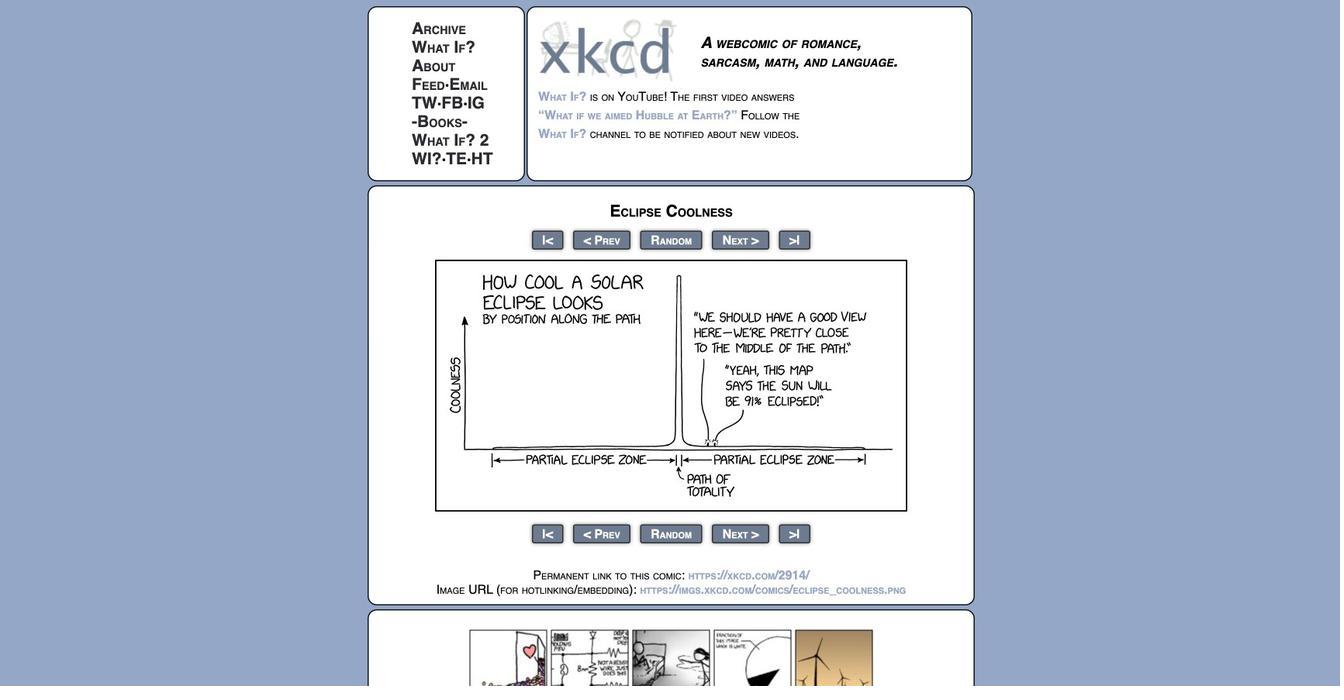 Task type: describe. For each thing, give the bounding box(es) containing it.
xkcd.com logo image
[[538, 18, 682, 82]]



Task type: vqa. For each thing, say whether or not it's contained in the screenshot.
Moon Landing Mission Profiles "image"
no



Task type: locate. For each thing, give the bounding box(es) containing it.
eclipse coolness image
[[435, 260, 908, 512]]

selected comics image
[[470, 630, 873, 686]]



